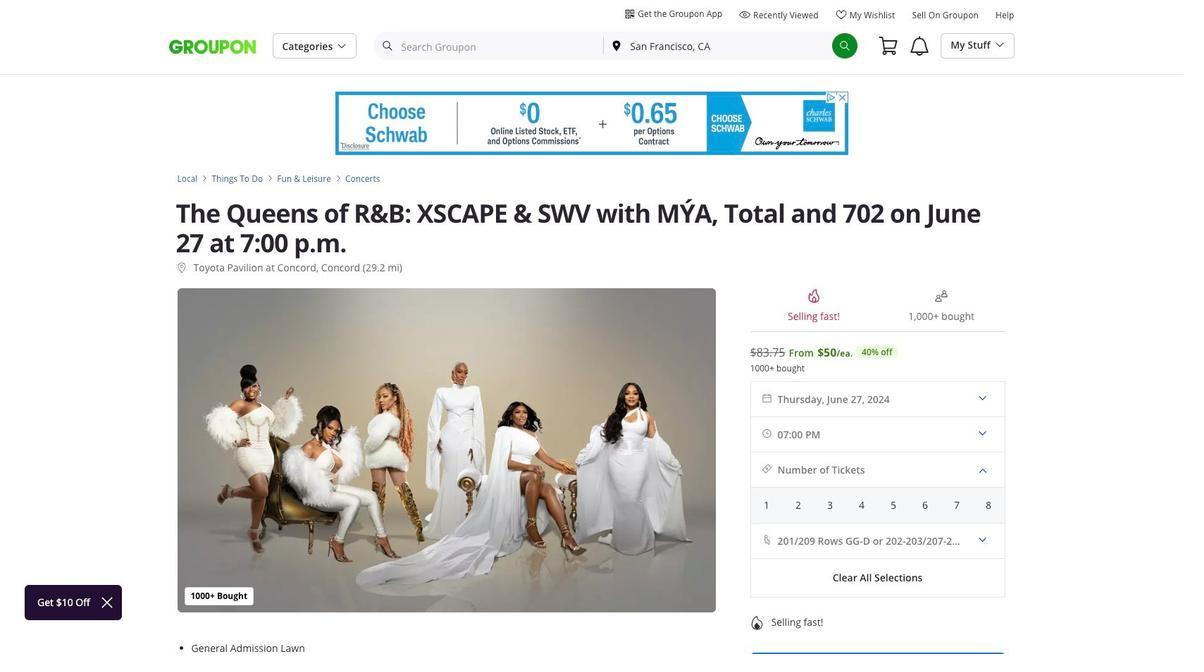 Task type: vqa. For each thing, say whether or not it's contained in the screenshot.
now icon
yes



Task type: describe. For each thing, give the bounding box(es) containing it.
search element
[[833, 33, 858, 59]]

arrow down large image
[[978, 392, 988, 406]]

concord image
[[176, 263, 187, 274]]

seating image
[[762, 533, 772, 548]]

search image
[[840, 40, 851, 51]]

arrow down large image for "now" image
[[978, 428, 988, 441]]

fire image
[[750, 615, 765, 636]]

San Francisco, CA search field
[[604, 33, 833, 59]]

advertisement element
[[335, 92, 848, 155]]

arrow down large image for events image
[[978, 463, 988, 476]]

calendar image
[[762, 392, 772, 406]]



Task type: locate. For each thing, give the bounding box(es) containing it.
groupon image
[[169, 38, 256, 55]]

3 arrow down large image from the top
[[978, 534, 988, 548]]

2 vertical spatial arrow down large image
[[978, 534, 988, 548]]

arrow down large image
[[978, 428, 988, 441], [978, 463, 988, 476], [978, 534, 988, 548]]

Search Groupon search field
[[374, 32, 860, 60], [375, 33, 604, 59]]

2 arrow down large image from the top
[[978, 463, 988, 476]]

1 vertical spatial arrow down large image
[[978, 463, 988, 476]]

arrow down large image for the seating icon
[[978, 534, 988, 548]]

notifications inbox image
[[909, 35, 931, 57]]

now image
[[762, 427, 772, 442]]

0 vertical spatial arrow down large image
[[978, 428, 988, 441]]

events image
[[762, 462, 772, 477]]

1 arrow down large image from the top
[[978, 428, 988, 441]]



